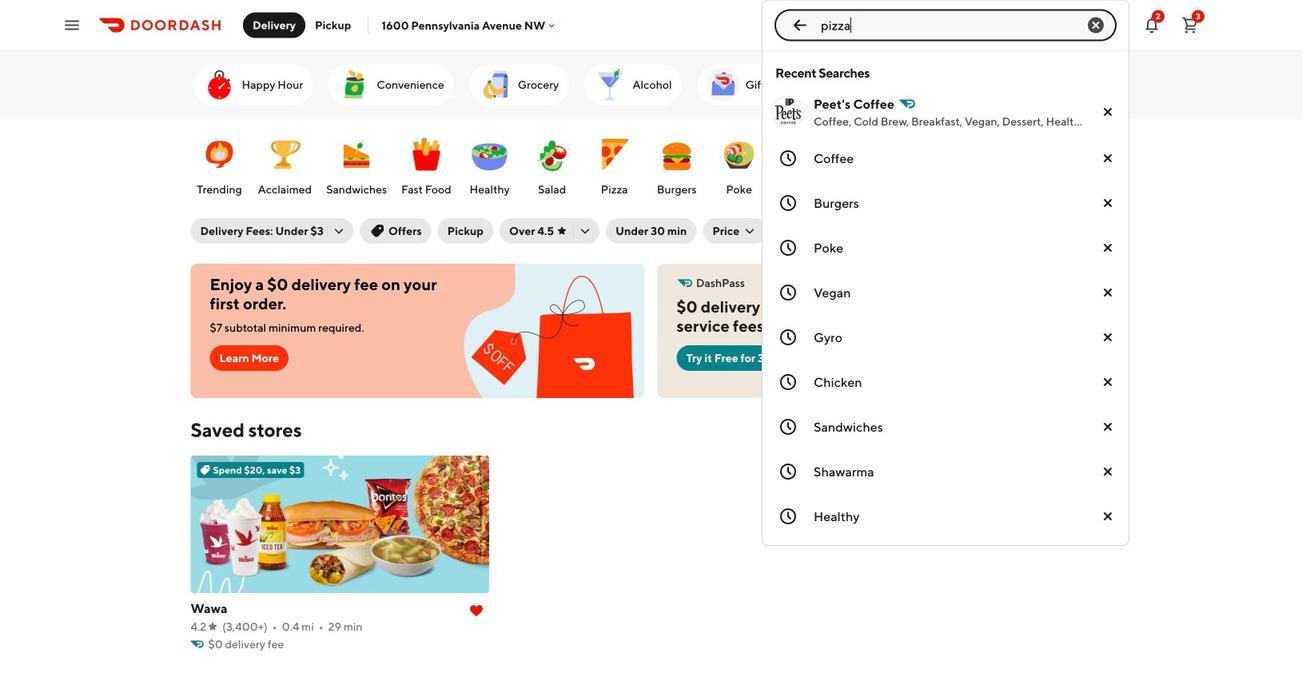 Task type: vqa. For each thing, say whether or not it's contained in the screenshot.
25 Lovely Lavender Roses $85.00
no



Task type: locate. For each thing, give the bounding box(es) containing it.
delete recent search result image
[[1099, 102, 1118, 122], [1099, 238, 1118, 257], [1099, 283, 1118, 302], [1099, 373, 1118, 392], [1099, 462, 1118, 481], [1099, 507, 1118, 526]]

return from search image
[[791, 16, 810, 35]]

delete recent search result image
[[1099, 149, 1118, 168], [1099, 193, 1118, 213], [1099, 328, 1118, 347], [1099, 417, 1118, 437]]

next button of carousel image
[[1104, 156, 1120, 172], [1091, 422, 1107, 438]]

list box
[[762, 51, 1130, 546]]

1 delete recent search result image from the top
[[1099, 102, 1118, 122]]

open menu image
[[62, 16, 82, 35]]

1 vertical spatial next button of carousel image
[[1091, 422, 1107, 438]]

2 delete recent search result image from the top
[[1099, 238, 1118, 257]]

2 delete recent search result image from the top
[[1099, 193, 1118, 213]]

0 vertical spatial next button of carousel image
[[1104, 156, 1120, 172]]

1 items, open order cart image
[[1181, 16, 1200, 35]]

convenience image
[[335, 66, 374, 104]]

5 delete recent search result image from the top
[[1099, 462, 1118, 481]]



Task type: describe. For each thing, give the bounding box(es) containing it.
Store search: begin typing to search for stores available on DoorDash text field
[[821, 16, 1071, 34]]

4 delete recent search result image from the top
[[1099, 417, 1118, 437]]

1 delete recent search result image from the top
[[1099, 149, 1118, 168]]

6 delete recent search result image from the top
[[1099, 507, 1118, 526]]

notification bell image
[[1143, 16, 1162, 35]]

3 delete recent search result image from the top
[[1099, 283, 1118, 302]]

next button of carousel image
[[1104, 323, 1120, 339]]

grocery image
[[476, 66, 515, 104]]

happy hour image
[[200, 66, 239, 104]]

gift cards image
[[704, 66, 742, 104]]

alcohol image
[[591, 66, 630, 104]]

clear search input image
[[1087, 16, 1106, 35]]

4 delete recent search result image from the top
[[1099, 373, 1118, 392]]

3 delete recent search result image from the top
[[1099, 328, 1118, 347]]

pets image
[[830, 66, 868, 104]]



